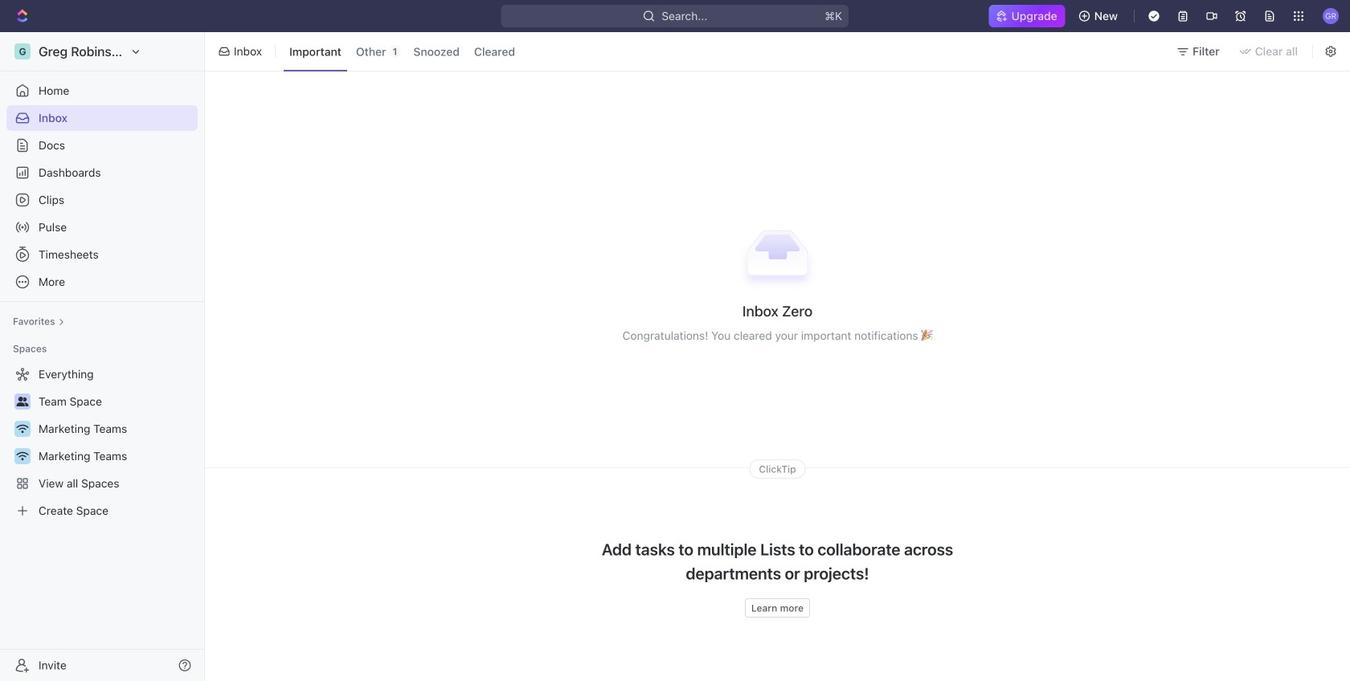 Task type: locate. For each thing, give the bounding box(es) containing it.
wifi image
[[16, 424, 29, 434], [16, 452, 29, 461]]

tree inside 'sidebar' navigation
[[6, 362, 198, 524]]

0 vertical spatial wifi image
[[16, 424, 29, 434]]

1 vertical spatial wifi image
[[16, 452, 29, 461]]

tree
[[6, 362, 198, 524]]

sidebar navigation
[[0, 32, 208, 682]]

tab list
[[281, 29, 524, 74]]

2 wifi image from the top
[[16, 452, 29, 461]]



Task type: vqa. For each thing, say whether or not it's contained in the screenshot.
tree inside the Sidebar navigation
yes



Task type: describe. For each thing, give the bounding box(es) containing it.
1 wifi image from the top
[[16, 424, 29, 434]]

greg robinson's workspace, , element
[[14, 43, 31, 59]]

user group image
[[16, 397, 29, 407]]



